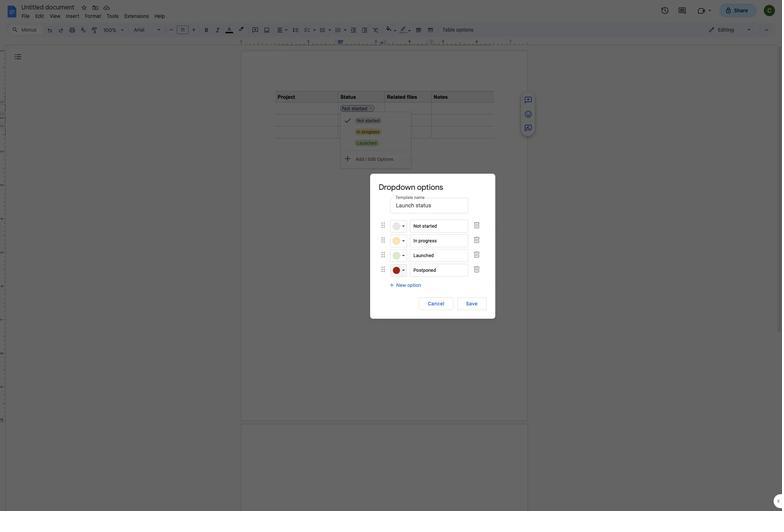 Task type: describe. For each thing, give the bounding box(es) containing it.
1 value field from the top
[[410, 220, 468, 233]]

share. private to only me. image
[[725, 7, 732, 14]]

new option
[[397, 283, 421, 288]]

/
[[366, 156, 367, 162]]

save
[[466, 301, 478, 307]]

options
[[377, 156, 393, 162]]

drag image for 2nd value field from the bottom
[[379, 251, 387, 259]]

delete option image for 2nd value field from the bottom
[[473, 251, 481, 259]]

option
[[408, 283, 421, 288]]

dropdown options application
[[0, 0, 782, 512]]

template name
[[396, 195, 425, 200]]

3 value field from the top
[[410, 249, 468, 262]]

launched button
[[341, 137, 411, 149]]

started
[[366, 118, 380, 123]]

add / edit options
[[356, 156, 393, 162]]

progress
[[362, 129, 380, 135]]

not
[[357, 118, 364, 123]]

delete option image for 4th value field from the bottom of the 'dropdown options' 'dialog'
[[473, 221, 481, 230]]

2 value field from the top
[[410, 235, 468, 248]]

template
[[396, 195, 413, 200]]

add new item element
[[389, 282, 422, 289]]

options for dropdown options
[[417, 183, 443, 192]]

table options
[[443, 27, 474, 33]]

drag image for second value field from the top
[[379, 236, 387, 244]]

main toolbar
[[43, 0, 477, 331]]

Menus field
[[9, 25, 44, 35]]

1 size image from the top
[[524, 96, 533, 104]]



Task type: locate. For each thing, give the bounding box(es) containing it.
0 vertical spatial delete option image
[[473, 221, 481, 230]]

1 vertical spatial options
[[417, 183, 443, 192]]

dropdown
[[379, 183, 416, 192]]

name
[[414, 195, 425, 200]]

in progress
[[357, 129, 380, 135]]

cancel
[[428, 301, 445, 307]]

launched
[[357, 140, 377, 146]]

table
[[443, 27, 455, 33]]

cancel button
[[419, 298, 453, 310]]

menu bar
[[19, 9, 168, 21]]

options inside heading
[[417, 183, 443, 192]]

4 value field from the top
[[410, 264, 468, 277]]

options inside button
[[456, 27, 474, 33]]

save button
[[458, 298, 487, 310]]

not started
[[357, 118, 380, 123]]

None text field
[[390, 198, 468, 213]]

drag image
[[379, 221, 387, 230]]

0 vertical spatial delete option image
[[473, 251, 481, 259]]

0 vertical spatial size image
[[524, 96, 533, 104]]

in
[[357, 129, 361, 135]]

size image
[[524, 96, 533, 104], [524, 110, 533, 118], [524, 124, 533, 132]]

not started button
[[341, 115, 411, 126]]

2 vertical spatial size image
[[524, 124, 533, 132]]

2 drag image from the top
[[379, 251, 387, 259]]

1 drag image from the top
[[379, 236, 387, 244]]

options for table options
[[456, 27, 474, 33]]

3 size image from the top
[[524, 124, 533, 132]]

drag image
[[379, 236, 387, 244], [379, 251, 387, 259], [379, 265, 387, 274]]

in progress button
[[341, 126, 411, 137]]

dropdown options heading
[[379, 183, 449, 192]]

table options button
[[439, 25, 477, 35]]

1 delete option image from the top
[[473, 221, 481, 230]]

dropdown options dialog
[[370, 174, 495, 319]]

Rename text field
[[19, 3, 79, 11]]

1 vertical spatial delete option image
[[473, 236, 481, 244]]

add
[[356, 156, 364, 162]]

1 horizontal spatial options
[[456, 27, 474, 33]]

0 vertical spatial options
[[456, 27, 474, 33]]

2 size image from the top
[[524, 110, 533, 118]]

Star checkbox
[[79, 3, 89, 13]]

options up the name
[[417, 183, 443, 192]]

dropdown options
[[379, 183, 443, 192]]

options right table
[[456, 27, 474, 33]]

1 vertical spatial delete option image
[[473, 265, 481, 274]]

0 vertical spatial drag image
[[379, 236, 387, 244]]

3 drag image from the top
[[379, 265, 387, 274]]

Value field
[[410, 220, 468, 233], [410, 235, 468, 248], [410, 249, 468, 262], [410, 264, 468, 277]]

none text field inside 'dropdown options' 'dialog'
[[390, 198, 468, 213]]

2 delete option image from the top
[[473, 265, 481, 274]]

0 horizontal spatial options
[[417, 183, 443, 192]]

delete option image for 4th value field from the top of the 'dropdown options' 'dialog'
[[473, 265, 481, 274]]

delete option image
[[473, 221, 481, 230], [473, 236, 481, 244]]

2 vertical spatial drag image
[[379, 265, 387, 274]]

new
[[397, 283, 406, 288]]

options
[[456, 27, 474, 33], [417, 183, 443, 192]]

2 delete option image from the top
[[473, 236, 481, 244]]

1 delete option image from the top
[[473, 251, 481, 259]]

edit
[[368, 156, 376, 162]]

1 vertical spatial drag image
[[379, 251, 387, 259]]

1 vertical spatial size image
[[524, 110, 533, 118]]

add / edit options button
[[341, 153, 411, 166]]

delete option image for second value field from the top
[[473, 236, 481, 244]]

menu bar banner
[[0, 0, 782, 512]]

delete option image
[[473, 251, 481, 259], [473, 265, 481, 274]]

menu bar inside 'menu bar' banner
[[19, 9, 168, 21]]

drag image for 4th value field from the top of the 'dropdown options' 'dialog'
[[379, 265, 387, 274]]



Task type: vqa. For each thing, say whether or not it's contained in the screenshot.
font size field
no



